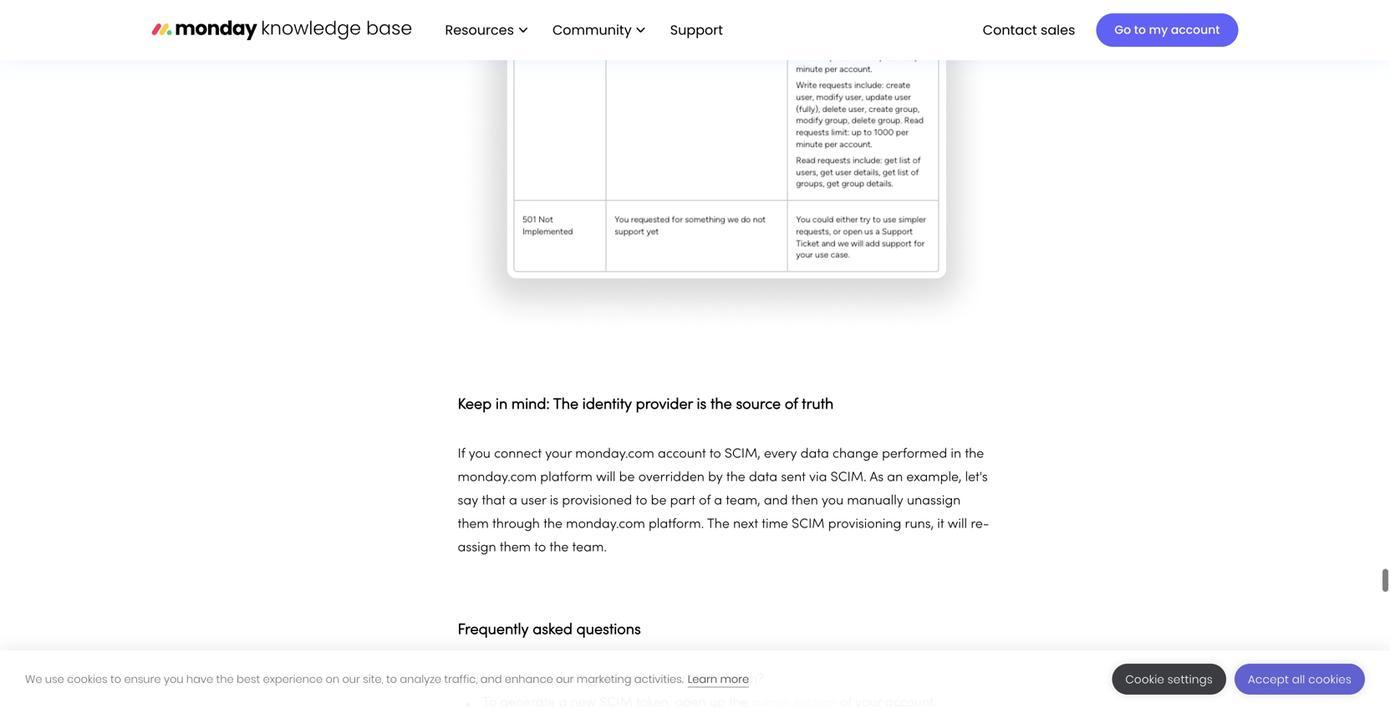 Task type: describe. For each thing, give the bounding box(es) containing it.
unassign
[[907, 495, 961, 508]]

of inside et's say that a user is provisioned to be part of a team, and then you manually unassign them through the monday.com platform.
[[699, 495, 711, 508]]

the next time scim provisioning runs, it will re- assign them to the team.
[[458, 518, 990, 554]]

sent
[[781, 472, 806, 484]]

frequently asked questions
[[458, 623, 641, 638]]

main element
[[429, 0, 1239, 60]]

user
[[521, 495, 546, 508]]

team,
[[726, 495, 761, 508]]

admin
[[547, 674, 586, 686]]

analyze
[[400, 672, 441, 687]]

0 horizontal spatial a
[[509, 495, 517, 508]]

the left source
[[711, 398, 732, 412]]

scim.
[[831, 472, 867, 484]]

dialog containing cookie settings
[[0, 651, 1390, 708]]

sales
[[1041, 20, 1076, 39]]

new
[[660, 674, 685, 686]]

to inside the next time scim provisioning runs, it will re- assign them to the team.
[[535, 542, 546, 554]]

platform.
[[649, 518, 704, 531]]

the left best
[[216, 672, 234, 687]]

to inside go to my account link
[[1134, 22, 1146, 38]]

be inside if you connect your monday.com account to scim, every data change performed in the monday.com platform will be
[[619, 472, 635, 484]]

change
[[833, 448, 879, 461]]

the inside if you connect your monday.com account to scim, every data change performed in the monday.com platform will be
[[965, 448, 984, 461]]

be inside et's say that a user is provisioned to be part of a team, and then you manually unassign them through the monday.com platform.
[[651, 495, 667, 508]]

the inside the next time scim provisioning runs, it will re- assign them to the team.
[[550, 542, 569, 554]]

how
[[470, 674, 498, 686]]

on
[[326, 672, 340, 687]]

2 horizontal spatial a
[[714, 495, 722, 508]]

provider
[[636, 398, 693, 412]]

enhance
[[505, 672, 553, 687]]

cookie
[[1126, 672, 1165, 687]]

0 horizontal spatial data
[[749, 472, 778, 484]]

0 horizontal spatial the
[[553, 398, 579, 412]]

them inside the next time scim provisioning runs, it will re- assign them to the team.
[[500, 542, 531, 554]]

learn
[[688, 672, 718, 687]]

them inside et's say that a user is provisioned to be part of a team, and then you manually unassign them through the monday.com platform.
[[458, 518, 489, 531]]

truth
[[802, 398, 834, 412]]

settings
[[1168, 672, 1213, 687]]

that
[[482, 495, 506, 508]]

example,
[[907, 472, 962, 484]]

marketing
[[577, 672, 632, 687]]

runs,
[[905, 518, 934, 531]]

contact sales link
[[975, 16, 1084, 44]]

community link
[[544, 16, 654, 44]]

your
[[545, 448, 572, 461]]

you inside if you connect your monday.com account to scim, every data change performed in the monday.com platform will be
[[469, 448, 491, 461]]

accept
[[1248, 672, 1289, 687]]

monday.com logo image
[[152, 12, 412, 47]]

platform
[[540, 472, 593, 484]]

if you connect your monday.com account to scim, every data change performed in the monday.com platform will be
[[458, 448, 984, 484]]

accept all cookies
[[1248, 672, 1352, 687]]

how can an admin generate a new scim token?
[[470, 674, 764, 686]]

mind:
[[512, 398, 550, 412]]

data inside if you connect your monday.com account to scim, every data change performed in the monday.com platform will be
[[801, 448, 829, 461]]

part
[[670, 495, 696, 508]]

as
[[870, 472, 884, 484]]

keep in mind: the identity provider is the source of truth
[[458, 398, 838, 412]]

identity
[[583, 398, 632, 412]]

to inside if you connect your monday.com account to scim, every data change performed in the monday.com platform will be
[[710, 448, 721, 461]]

contact sales
[[983, 20, 1076, 39]]

experience
[[263, 672, 323, 687]]

overridden
[[639, 472, 705, 484]]

assign
[[458, 542, 496, 554]]

go
[[1115, 22, 1131, 38]]

cookie settings
[[1126, 672, 1213, 687]]

resources
[[445, 20, 514, 39]]

0 vertical spatial of
[[785, 398, 798, 412]]

then
[[792, 495, 818, 508]]

is inside et's say that a user is provisioned to be part of a team, and then you manually unassign them through the monday.com platform.
[[550, 495, 559, 508]]

say
[[458, 495, 478, 508]]

provisioning
[[828, 518, 902, 531]]

contact
[[983, 20, 1037, 39]]

time
[[762, 518, 788, 531]]

1 our from the left
[[342, 672, 360, 687]]

et's say that a user is provisioned to be part of a team, and then you manually unassign them through the monday.com platform.
[[458, 472, 988, 531]]



Task type: locate. For each thing, give the bounding box(es) containing it.
2 cookies from the left
[[1309, 672, 1352, 687]]

2 vertical spatial you
[[164, 672, 183, 687]]

cookies right use
[[67, 672, 108, 687]]

monday.com down identity
[[575, 448, 655, 461]]

you inside dialog
[[164, 672, 183, 687]]

scim inside the next time scim provisioning runs, it will re- assign them to the team.
[[792, 518, 825, 531]]

is right provider
[[697, 398, 707, 412]]

traffic,
[[444, 672, 478, 687]]

dialog
[[0, 651, 1390, 708]]

the left next
[[707, 518, 730, 531]]

learn more link
[[688, 672, 749, 688]]

our right enhance
[[556, 672, 574, 687]]

through
[[492, 518, 540, 531]]

l
[[965, 472, 968, 484]]

provisioned
[[562, 495, 632, 508]]

0 vertical spatial be
[[619, 472, 635, 484]]

next
[[733, 518, 758, 531]]

cookies
[[67, 672, 108, 687], [1309, 672, 1352, 687]]

frequently
[[458, 623, 529, 638]]

performed
[[882, 448, 948, 461]]

a
[[509, 495, 517, 508], [714, 495, 722, 508], [648, 674, 656, 686]]

them
[[458, 518, 489, 531], [500, 542, 531, 554]]

the inside the next time scim provisioning runs, it will re- assign them to the team.
[[707, 518, 730, 531]]

0 horizontal spatial them
[[458, 518, 489, 531]]

0 vertical spatial an
[[887, 472, 903, 484]]

2 our from the left
[[556, 672, 574, 687]]

in up example,
[[951, 448, 962, 461]]

1 vertical spatial you
[[822, 495, 844, 508]]

in inside if you connect your monday.com account to scim, every data change performed in the monday.com platform will be
[[951, 448, 962, 461]]

to up by at the bottom right
[[710, 448, 721, 461]]

0 horizontal spatial of
[[699, 495, 711, 508]]

list containing resources
[[429, 0, 737, 60]]

1 horizontal spatial will
[[948, 518, 968, 531]]

be up the provisioned
[[619, 472, 635, 484]]

site,
[[363, 672, 383, 687]]

the right by at the bottom right
[[726, 472, 746, 484]]

2 horizontal spatial you
[[822, 495, 844, 508]]

1 horizontal spatial cookies
[[1309, 672, 1352, 687]]

asked
[[533, 623, 573, 638]]

1 horizontal spatial a
[[648, 674, 656, 686]]

1 horizontal spatial be
[[651, 495, 667, 508]]

1 vertical spatial monday.com
[[458, 472, 537, 484]]

1 horizontal spatial data
[[801, 448, 829, 461]]

1 cookies from the left
[[67, 672, 108, 687]]

the
[[553, 398, 579, 412], [707, 518, 730, 531]]

go to my account
[[1115, 22, 1220, 38]]

generate
[[589, 674, 645, 686]]

connect
[[494, 448, 542, 461]]

more
[[720, 672, 749, 687]]

to right "site,"
[[386, 672, 397, 687]]

data up via on the bottom right of page
[[801, 448, 829, 461]]

0 vertical spatial data
[[801, 448, 829, 461]]

a right that
[[509, 495, 517, 508]]

1 horizontal spatial of
[[785, 398, 798, 412]]

questions
[[577, 623, 641, 638]]

image 1 - 2023-08-23t151258.141.png image
[[458, 0, 993, 335]]

of right 'part'
[[699, 495, 711, 508]]

ensure
[[124, 672, 161, 687]]

1 horizontal spatial you
[[469, 448, 491, 461]]

the
[[711, 398, 732, 412], [965, 448, 984, 461], [726, 472, 746, 484], [544, 518, 563, 531], [550, 542, 569, 554], [216, 672, 234, 687]]

0 vertical spatial scim
[[792, 518, 825, 531]]

by
[[708, 472, 723, 484]]

can
[[502, 674, 524, 686]]

to left ensure
[[110, 672, 121, 687]]

et's
[[968, 472, 988, 484]]

monday.com inside et's say that a user is provisioned to be part of a team, and then you manually unassign them through the monday.com platform.
[[566, 518, 645, 531]]

it
[[938, 518, 944, 531]]

account up overridden
[[658, 448, 706, 461]]

and right traffic,
[[481, 672, 502, 687]]

all
[[1293, 672, 1306, 687]]

0 horizontal spatial scim
[[689, 674, 722, 686]]

0 vertical spatial in
[[496, 398, 508, 412]]

0 vertical spatial the
[[553, 398, 579, 412]]

is right the user
[[550, 495, 559, 508]]

1 vertical spatial of
[[699, 495, 711, 508]]

1 horizontal spatial them
[[500, 542, 531, 554]]

the left team.
[[550, 542, 569, 554]]

scim down then
[[792, 518, 825, 531]]

1 vertical spatial them
[[500, 542, 531, 554]]

them down through
[[500, 542, 531, 554]]

every
[[764, 448, 797, 461]]

you down via on the bottom right of page
[[822, 495, 844, 508]]

them up assign
[[458, 518, 489, 531]]

0 horizontal spatial be
[[619, 472, 635, 484]]

support
[[670, 20, 723, 39]]

0 vertical spatial you
[[469, 448, 491, 461]]

0 vertical spatial will
[[596, 472, 616, 484]]

will inside if you connect your monday.com account to scim, every data change performed in the monday.com platform will be
[[596, 472, 616, 484]]

you right if at the left bottom of page
[[469, 448, 491, 461]]

our
[[342, 672, 360, 687], [556, 672, 574, 687]]

1 vertical spatial and
[[481, 672, 502, 687]]

re-
[[971, 518, 990, 531]]

community
[[553, 20, 632, 39]]

keep
[[458, 398, 492, 412]]

to down through
[[535, 542, 546, 554]]

cookies for all
[[1309, 672, 1352, 687]]

to down overridden
[[636, 495, 648, 508]]

will inside the next time scim provisioning runs, it will re- assign them to the team.
[[948, 518, 968, 531]]

to inside et's say that a user is provisioned to be part of a team, and then you manually unassign them through the monday.com platform.
[[636, 495, 648, 508]]

will right 'it'
[[948, 518, 968, 531]]

1 horizontal spatial in
[[951, 448, 962, 461]]

manually
[[847, 495, 904, 508]]

1 vertical spatial an
[[527, 674, 543, 686]]

1 horizontal spatial and
[[764, 495, 788, 508]]

1 vertical spatial data
[[749, 472, 778, 484]]

scim right new
[[689, 674, 722, 686]]

0 horizontal spatial cookies
[[67, 672, 108, 687]]

resources link
[[437, 16, 536, 44]]

token?
[[725, 674, 764, 686]]

0 horizontal spatial will
[[596, 472, 616, 484]]

the inside et's say that a user is provisioned to be part of a team, and then you manually unassign them through the monday.com platform.
[[544, 518, 563, 531]]

data down every
[[749, 472, 778, 484]]

in
[[496, 398, 508, 412], [951, 448, 962, 461]]

cookies for use
[[67, 672, 108, 687]]

and inside et's say that a user is provisioned to be part of a team, and then you manually unassign them through the monday.com platform.
[[764, 495, 788, 508]]

a down by at the bottom right
[[714, 495, 722, 508]]

0 vertical spatial monday.com
[[575, 448, 655, 461]]

you inside et's say that a user is provisioned to be part of a team, and then you manually unassign them through the monday.com platform.
[[822, 495, 844, 508]]

account inside if you connect your monday.com account to scim, every data change performed in the monday.com platform will be
[[658, 448, 706, 461]]

0 horizontal spatial an
[[527, 674, 543, 686]]

1 vertical spatial scim
[[689, 674, 722, 686]]

1 vertical spatial is
[[550, 495, 559, 508]]

we
[[25, 672, 42, 687]]

scim,
[[725, 448, 761, 461]]

of
[[785, 398, 798, 412], [699, 495, 711, 508]]

1 horizontal spatial an
[[887, 472, 903, 484]]

0 horizontal spatial in
[[496, 398, 508, 412]]

account right my
[[1171, 22, 1220, 38]]

activities.
[[634, 672, 684, 687]]

0 horizontal spatial you
[[164, 672, 183, 687]]

go to my account link
[[1096, 13, 1239, 47]]

an
[[887, 472, 903, 484], [527, 674, 543, 686]]

of left truth
[[785, 398, 798, 412]]

via
[[809, 472, 827, 484]]

best
[[237, 672, 260, 687]]

account inside main element
[[1171, 22, 1220, 38]]

0 horizontal spatial and
[[481, 672, 502, 687]]

accept all cookies button
[[1235, 664, 1365, 695]]

you left have
[[164, 672, 183, 687]]

0 horizontal spatial our
[[342, 672, 360, 687]]

1 horizontal spatial the
[[707, 518, 730, 531]]

1 vertical spatial be
[[651, 495, 667, 508]]

1 horizontal spatial our
[[556, 672, 574, 687]]

1 vertical spatial will
[[948, 518, 968, 531]]

the down the user
[[544, 518, 563, 531]]

1 horizontal spatial scim
[[792, 518, 825, 531]]

overridden by the data sent via scim. as an example, l
[[639, 472, 968, 484]]

a left new
[[648, 674, 656, 686]]

our right on
[[342, 672, 360, 687]]

and up time
[[764, 495, 788, 508]]

to right go at the right of page
[[1134, 22, 1146, 38]]

1 vertical spatial the
[[707, 518, 730, 531]]

0 vertical spatial them
[[458, 518, 489, 531]]

support link
[[662, 16, 737, 44], [670, 20, 728, 39]]

have
[[186, 672, 213, 687]]

cookies inside button
[[1309, 672, 1352, 687]]

we use cookies to ensure you have the best experience on our site, to analyze traffic, and enhance our marketing activities. learn more
[[25, 672, 749, 687]]

data
[[801, 448, 829, 461], [749, 472, 778, 484]]

team.
[[572, 542, 607, 554]]

an right the can
[[527, 674, 543, 686]]

1 vertical spatial account
[[658, 448, 706, 461]]

an right as
[[887, 472, 903, 484]]

is
[[697, 398, 707, 412], [550, 495, 559, 508]]

be left 'part'
[[651, 495, 667, 508]]

cookies right all
[[1309, 672, 1352, 687]]

2 vertical spatial monday.com
[[566, 518, 645, 531]]

use
[[45, 672, 64, 687]]

in right keep
[[496, 398, 508, 412]]

you
[[469, 448, 491, 461], [822, 495, 844, 508], [164, 672, 183, 687]]

1 vertical spatial in
[[951, 448, 962, 461]]

monday.com down the provisioned
[[566, 518, 645, 531]]

0 vertical spatial and
[[764, 495, 788, 508]]

will up the provisioned
[[596, 472, 616, 484]]

source
[[736, 398, 781, 412]]

0 vertical spatial account
[[1171, 22, 1220, 38]]

0 horizontal spatial is
[[550, 495, 559, 508]]

list
[[429, 0, 737, 60]]

my
[[1149, 22, 1168, 38]]

the up the et's
[[965, 448, 984, 461]]

account
[[1171, 22, 1220, 38], [658, 448, 706, 461]]

if
[[458, 448, 465, 461]]

0 horizontal spatial account
[[658, 448, 706, 461]]

scim
[[792, 518, 825, 531], [689, 674, 722, 686]]

the right the mind:
[[553, 398, 579, 412]]

cookie settings button
[[1112, 664, 1227, 695]]

0 vertical spatial is
[[697, 398, 707, 412]]

1 horizontal spatial is
[[697, 398, 707, 412]]

monday.com up that
[[458, 472, 537, 484]]

1 horizontal spatial account
[[1171, 22, 1220, 38]]

frequently asked questions link
[[458, 615, 641, 641]]



Task type: vqa. For each thing, say whether or not it's contained in the screenshot.
you in et's say that a user is provisioned to be part of a team, and then you manually unassign them through the monday.com platform.
yes



